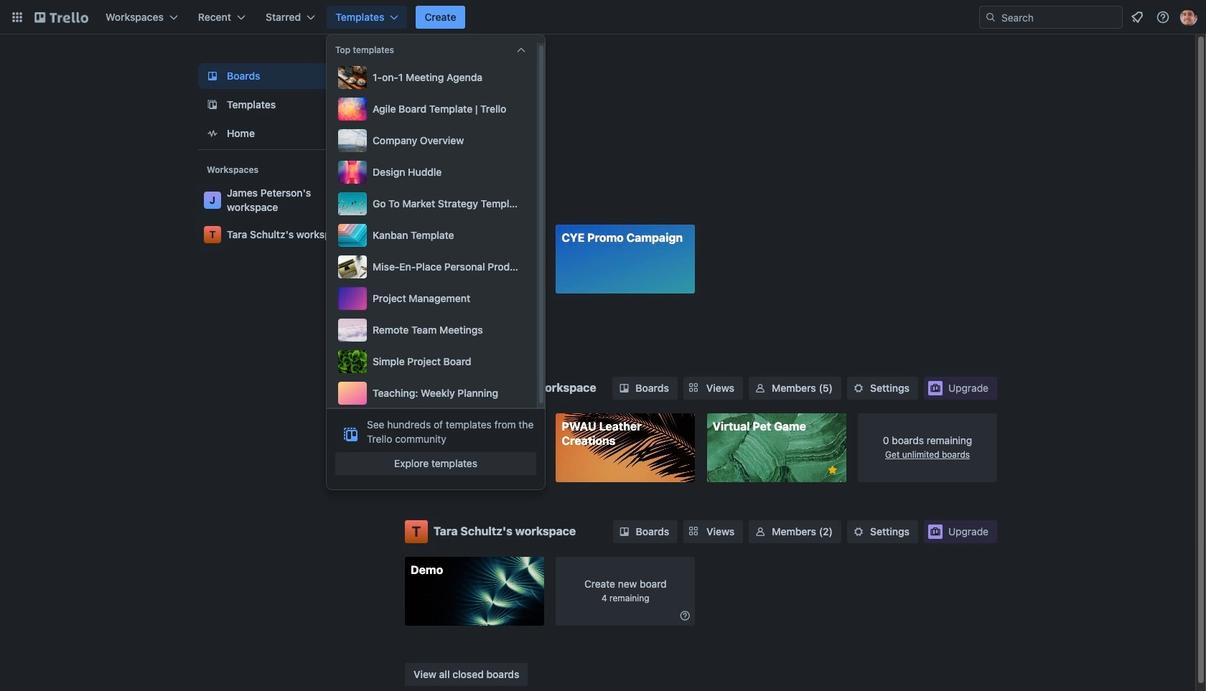 Task type: describe. For each thing, give the bounding box(es) containing it.
open information menu image
[[1156, 10, 1171, 24]]

search image
[[985, 11, 997, 23]]

primary element
[[0, 0, 1207, 34]]

back to home image
[[34, 6, 88, 29]]

board image
[[204, 68, 221, 85]]



Task type: vqa. For each thing, say whether or not it's contained in the screenshot.
Collapse image
yes



Task type: locate. For each thing, give the bounding box(es) containing it.
template board image
[[204, 96, 221, 113]]

1 vertical spatial sm image
[[754, 525, 768, 539]]

home image
[[204, 125, 221, 142]]

Search field
[[980, 6, 1123, 29]]

0 notifications image
[[1129, 9, 1146, 26]]

0 vertical spatial sm image
[[753, 381, 768, 396]]

2 vertical spatial sm image
[[678, 609, 693, 623]]

menu
[[335, 63, 529, 408]]

james peterson (jamespeterson93) image
[[1181, 9, 1198, 26]]

sm image
[[617, 381, 632, 396], [852, 381, 866, 396], [617, 525, 632, 539], [852, 525, 866, 539]]

collapse image
[[516, 45, 527, 56]]

sm image
[[753, 381, 768, 396], [754, 525, 768, 539], [678, 609, 693, 623]]



